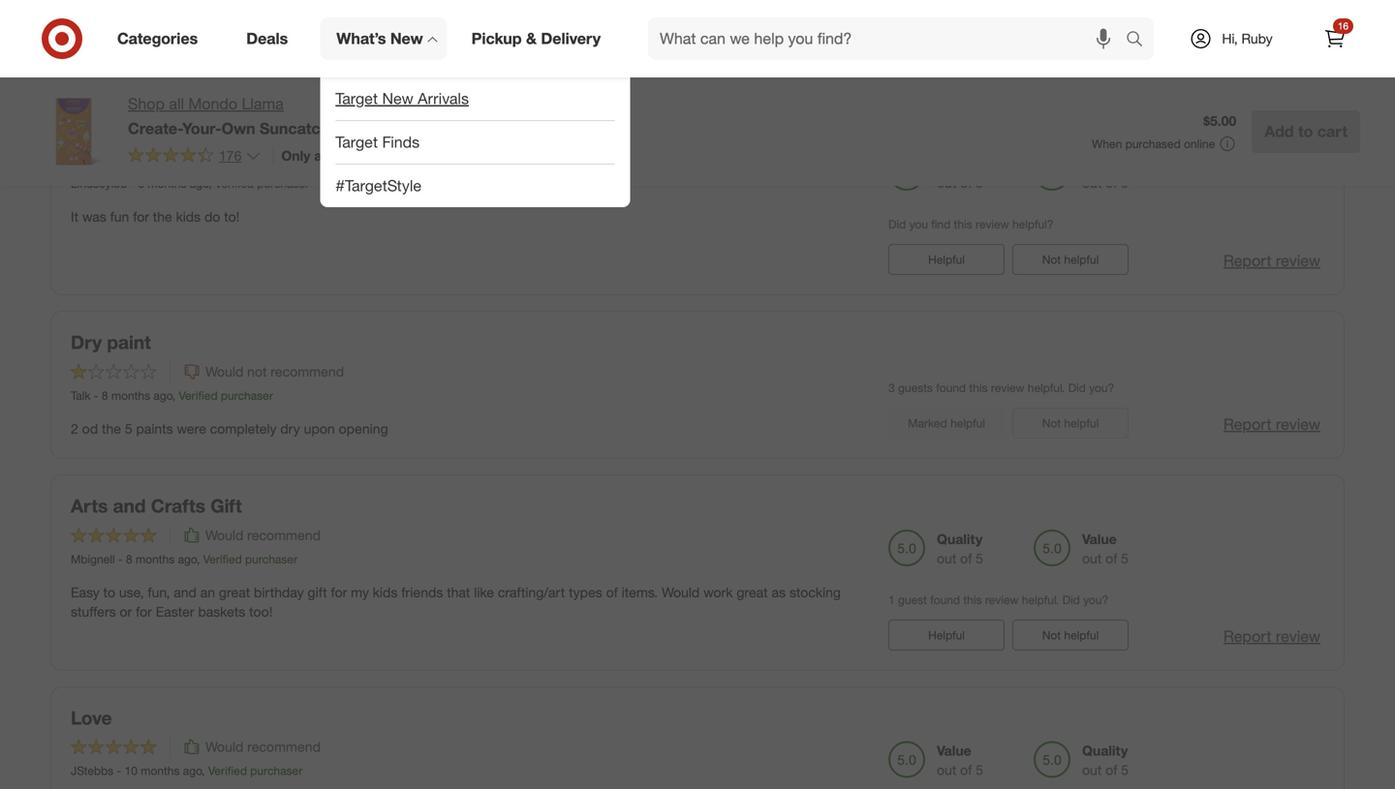 Task type: vqa. For each thing, say whether or not it's contained in the screenshot.
types
yes



Task type: locate. For each thing, give the bounding box(es) containing it.
0 horizontal spatial quality out of 5
[[937, 531, 984, 567]]

2 great from the left
[[737, 584, 768, 601]]

0 horizontal spatial kids
[[176, 209, 201, 226]]

1 vertical spatial found
[[931, 593, 961, 608]]

- for paint
[[94, 389, 98, 403]]

what's
[[337, 29, 386, 48]]

using
[[266, 35, 299, 52]]

not right is
[[488, 0, 507, 13]]

0 vertical spatial suncatchers
[[97, 0, 172, 13]]

purchaser for kids
[[257, 176, 309, 191]]

1 vertical spatial are
[[127, 35, 146, 52]]

months right 10
[[141, 764, 180, 779]]

1 horizontal spatial suncatchers
[[443, 16, 517, 33]]

10
[[125, 764, 138, 779]]

2 helpful button from the top
[[889, 620, 1005, 651]]

0 vertical spatial you?
[[1090, 381, 1115, 395]]

new up finds
[[382, 89, 414, 108]]

that left the like at the bottom left of the page
[[447, 584, 470, 601]]

target up "kit"
[[336, 89, 378, 108]]

6
[[138, 176, 144, 191]]

3 not helpful button from the top
[[1013, 408, 1129, 439]]

ago down the 176 link
[[190, 176, 209, 191]]

1 helpful button from the top
[[889, 244, 1005, 275]]

2 vertical spatial would recommend
[[205, 739, 321, 756]]

report review for did you find this review helpful?
[[1224, 252, 1321, 271]]

you? for out of 5
[[1084, 593, 1109, 608]]

1 vertical spatial comes
[[71, 16, 112, 33]]

, down crafts
[[197, 552, 200, 567]]

0 vertical spatial helpful.
[[1028, 381, 1065, 395]]

a
[[756, 0, 763, 13], [303, 35, 310, 52]]

target inside target finds link
[[336, 133, 378, 152]]

stars
[[717, 16, 746, 33]]

you for helpful
[[910, 217, 928, 232]]

0 horizontal spatial value out of 5
[[937, 743, 984, 779]]

0 vertical spatial helpful button
[[889, 244, 1005, 275]]

it up sun
[[840, 0, 848, 13]]

not helpful button for 1 guest found this review helpful. did you?
[[1013, 620, 1129, 651]]

and
[[222, 16, 244, 33], [113, 495, 146, 518], [174, 584, 197, 601]]

helpful for did you find this review helpful?
[[1065, 253, 1099, 267]]

stuffers
[[71, 604, 116, 621]]

1 find from the top
[[932, 5, 951, 20]]

2 out of 5 from the left
[[1083, 175, 1129, 191]]

0 vertical spatial that
[[363, 0, 386, 13]]

target inside target new arrivals link
[[336, 89, 378, 108]]

1 did you find this review helpful? from the top
[[889, 5, 1054, 20]]

paint right dry
[[107, 332, 151, 354]]

and up easter
[[174, 584, 197, 601]]

4 not from the top
[[1043, 628, 1061, 643]]

1 great from the left
[[219, 584, 250, 601]]

was
[[82, 209, 106, 226]]

value
[[1083, 531, 1117, 548], [937, 743, 972, 760]]

2 vertical spatial and
[[174, 584, 197, 601]]

target right at
[[336, 133, 378, 152]]

comes
[[390, 0, 431, 13], [71, 16, 112, 33]]

, down the 176 link
[[209, 176, 212, 191]]

0 vertical spatial helpful?
[[1013, 5, 1054, 20]]

months up paints
[[111, 389, 150, 403]]

it left was at the top left of the page
[[71, 209, 79, 226]]

- right talk
[[94, 389, 98, 403]]

suncatchers up acrylic
[[97, 0, 172, 13]]

1 horizontal spatial it
[[840, 0, 848, 13]]

1 horizontal spatial 8
[[126, 552, 132, 567]]

months
[[148, 176, 187, 191], [111, 389, 150, 403], [136, 552, 175, 567], [141, 764, 180, 779]]

2 report review from the top
[[1224, 252, 1321, 271]]

0 horizontal spatial comes
[[71, 16, 112, 33]]

2 helpful from the top
[[929, 628, 965, 643]]

search
[[1118, 31, 1164, 50]]

1 vertical spatial helpful button
[[889, 620, 1005, 651]]

would down own
[[205, 151, 244, 168]]

0 horizontal spatial great
[[219, 584, 250, 601]]

are left cute, on the top of page
[[127, 35, 146, 52]]

3 not from the top
[[1043, 416, 1061, 431]]

3 report from the top
[[1224, 415, 1272, 434]]

2 inside the suncatchers are cute! however, the paint that comes with it is not the paint you would want when painting a suncatcher. it comes with acrylic paint and not the "jelly" consistency paint suncatchers usually come with. i only gave 2 stars because the sun catchers are cute, but i suggest using a different paint for it.
[[705, 16, 713, 33]]

0 vertical spatial 8
[[102, 389, 108, 403]]

1 horizontal spatial great
[[737, 584, 768, 601]]

crafting/art
[[498, 584, 565, 601]]

were
[[177, 421, 206, 438]]

only
[[644, 16, 669, 33]]

0 vertical spatial did you find this review helpful?
[[889, 5, 1054, 20]]

to inside easy to use, fun, and an great birthday gift for my kids friends that like crafting/art types of items. would work great as stocking stuffers or for easter baskets too!
[[103, 584, 115, 601]]

2 would recommend from the top
[[205, 527, 321, 544]]

search button
[[1118, 17, 1164, 64]]

1 horizontal spatial out of 5
[[1083, 175, 1129, 191]]

1 helpful from the top
[[929, 253, 965, 267]]

months right the 6
[[148, 176, 187, 191]]

176 link
[[128, 146, 261, 169]]

categories link
[[101, 17, 222, 60]]

1 vertical spatial would recommend
[[205, 527, 321, 544]]

that up consistency
[[363, 0, 386, 13]]

1 vertical spatial target
[[336, 133, 378, 152]]

helpful.
[[1028, 381, 1065, 395], [1022, 593, 1060, 608]]

0 vertical spatial value out of 5
[[1083, 531, 1129, 567]]

verified for and
[[203, 552, 242, 567]]

1 vertical spatial you?
[[1084, 593, 1109, 608]]

0 vertical spatial kids
[[176, 209, 201, 226]]

would up 2 od the 5 paints were completely dry upon opening
[[205, 363, 244, 380]]

not helpful button for did you find this review helpful?
[[1013, 244, 1129, 275]]

0 horizontal spatial and
[[113, 495, 146, 518]]

arrivals
[[418, 89, 469, 108]]

, for and
[[197, 552, 200, 567]]

, right 10
[[202, 764, 205, 779]]

paint
[[329, 0, 359, 13], [534, 0, 564, 13], [188, 16, 218, 33], [409, 16, 439, 33], [368, 35, 398, 52], [107, 332, 151, 354]]

review
[[976, 5, 1010, 20], [1276, 40, 1321, 58], [976, 217, 1010, 232], [1276, 252, 1321, 271], [991, 381, 1025, 395], [1276, 415, 1321, 434], [986, 593, 1019, 608], [1276, 628, 1321, 646]]

2 od the 5 paints were completely dry upon opening
[[71, 421, 388, 438]]

would for paint
[[205, 363, 244, 380]]

are up acrylic
[[175, 0, 195, 13]]

1 helpful? from the top
[[1013, 5, 1054, 20]]

4 report review button from the top
[[1224, 626, 1321, 648]]

value out of 5
[[1083, 531, 1129, 567], [937, 743, 984, 779]]

when
[[667, 0, 700, 13]]

1 report from the top
[[1224, 40, 1272, 58]]

0 vertical spatial 2
[[705, 16, 713, 33]]

8 right talk
[[102, 389, 108, 403]]

3 report review button from the top
[[1224, 414, 1321, 436]]

comes down the the
[[71, 16, 112, 33]]

the up "jelly"
[[306, 0, 325, 13]]

1 vertical spatial kids
[[373, 584, 398, 601]]

i left the only
[[637, 16, 640, 33]]

#targetstyle
[[336, 176, 422, 195]]

recommend for love
[[247, 739, 321, 756]]

with.
[[605, 16, 633, 33]]

suncatchers
[[260, 119, 353, 138]]

, for paint
[[172, 389, 176, 403]]

3 report review from the top
[[1224, 415, 1321, 434]]

with left acrylic
[[115, 16, 141, 33]]

would down gift
[[205, 527, 244, 544]]

1 horizontal spatial a
[[756, 0, 763, 13]]

0 horizontal spatial a
[[303, 35, 310, 52]]

- right mbignell
[[118, 552, 123, 567]]

not for 3 guests found this review helpful. did you?
[[1043, 416, 1061, 431]]

verified up an
[[203, 552, 242, 567]]

2 find from the top
[[932, 217, 951, 232]]

a down "jelly"
[[303, 35, 310, 52]]

2 report review button from the top
[[1224, 250, 1321, 272]]

to inside button
[[1299, 122, 1314, 141]]

helpful for crafty kids
[[929, 253, 965, 267]]

to left use,
[[103, 584, 115, 601]]

upon
[[304, 421, 335, 438]]

would recommend down gift
[[205, 527, 321, 544]]

found right 'guest'
[[931, 593, 961, 608]]

shop all mondo llama create-your-own suncatchers kit - mondo llama™
[[128, 95, 502, 138]]

2 report from the top
[[1224, 252, 1272, 271]]

suncatchers
[[97, 0, 172, 13], [443, 16, 517, 33]]

not
[[1043, 41, 1061, 55], [1043, 253, 1061, 267], [1043, 416, 1061, 431], [1043, 628, 1061, 643]]

1 vertical spatial suncatchers
[[443, 16, 517, 33]]

1 vertical spatial new
[[382, 89, 414, 108]]

are
[[175, 0, 195, 13], [127, 35, 146, 52]]

a up 'because'
[[756, 0, 763, 13]]

would recommend for kids
[[205, 151, 321, 168]]

and inside the suncatchers are cute! however, the paint that comes with it is not the paint you would want when painting a suncatcher. it comes with acrylic paint and not the "jelly" consistency paint suncatchers usually come with. i only gave 2 stars because the sun catchers are cute, but i suggest using a different paint for it.
[[222, 16, 244, 33]]

1 horizontal spatial to
[[1299, 122, 1314, 141]]

1 vertical spatial quality out of 5
[[1083, 743, 1129, 779]]

that inside the suncatchers are cute! however, the paint that comes with it is not the paint you would want when painting a suncatcher. it comes with acrylic paint and not the "jelly" consistency paint suncatchers usually come with. i only gave 2 stars because the sun catchers are cute, but i suggest using a different paint for it.
[[363, 0, 386, 13]]

8 up use,
[[126, 552, 132, 567]]

0 vertical spatial target
[[336, 89, 378, 108]]

8 for paint
[[102, 389, 108, 403]]

1 vertical spatial a
[[303, 35, 310, 52]]

opening
[[339, 421, 388, 438]]

mondo up your-
[[189, 95, 238, 113]]

1 horizontal spatial value
[[1083, 531, 1117, 548]]

2 target from the top
[[336, 133, 378, 152]]

suggest
[[214, 35, 263, 52]]

1 vertical spatial find
[[932, 217, 951, 232]]

find
[[932, 5, 951, 20], [932, 217, 951, 232]]

1 target from the top
[[336, 89, 378, 108]]

add to cart
[[1265, 122, 1348, 141]]

helpful button for crafty kids
[[889, 244, 1005, 275]]

4 report review from the top
[[1224, 628, 1321, 646]]

deals link
[[230, 17, 312, 60]]

it
[[463, 0, 471, 13]]

helpful? for helpful
[[1013, 217, 1054, 232]]

that
[[363, 0, 386, 13], [447, 584, 470, 601]]

1 vertical spatial 8
[[126, 552, 132, 567]]

months for kids
[[148, 176, 187, 191]]

mondo down target new arrivals
[[393, 119, 444, 138]]

would recommend down own
[[205, 151, 321, 168]]

0 horizontal spatial value
[[937, 743, 972, 760]]

target new arrivals link
[[320, 78, 630, 120]]

0 vertical spatial found
[[937, 381, 966, 395]]

0 vertical spatial helpful
[[929, 253, 965, 267]]

not
[[488, 0, 507, 13], [248, 16, 268, 33], [247, 363, 267, 380]]

1 not from the top
[[1043, 41, 1061, 55]]

purchaser
[[257, 176, 309, 191], [221, 389, 273, 403], [245, 552, 298, 567], [250, 764, 303, 779]]

would left work
[[662, 584, 700, 601]]

2 left od
[[71, 421, 78, 438]]

0 horizontal spatial 8
[[102, 389, 108, 403]]

verified down 176
[[215, 176, 254, 191]]

arts and crafts gift
[[71, 495, 242, 518]]

0 horizontal spatial it
[[71, 209, 79, 226]]

1 horizontal spatial that
[[447, 584, 470, 601]]

kids right my
[[373, 584, 398, 601]]

1 horizontal spatial i
[[637, 16, 640, 33]]

1 vertical spatial mondo
[[393, 119, 444, 138]]

0 horizontal spatial out of 5
[[937, 175, 984, 191]]

8 for and
[[126, 552, 132, 567]]

too!
[[249, 604, 273, 621]]

1 report review from the top
[[1224, 40, 1321, 58]]

4 not helpful from the top
[[1043, 628, 1099, 643]]

5
[[976, 175, 984, 191], [1122, 175, 1129, 191], [125, 421, 132, 438], [976, 550, 984, 567], [1122, 550, 1129, 567], [976, 762, 984, 779], [1122, 762, 1129, 779]]

4 report from the top
[[1224, 628, 1272, 646]]

helpful for 3 guests found this review helpful. did you?
[[1065, 416, 1099, 431]]

0 horizontal spatial quality
[[937, 531, 983, 548]]

1 vertical spatial 2
[[71, 421, 78, 438]]

1 vertical spatial helpful?
[[1013, 217, 1054, 232]]

1 not helpful button from the top
[[1013, 32, 1129, 63]]

months for paint
[[111, 389, 150, 403]]

2 did you find this review helpful? from the top
[[889, 217, 1054, 232]]

not helpful button for 3 guests found this review helpful. did you?
[[1013, 408, 1129, 439]]

helpful for arts and crafts gift
[[929, 628, 965, 643]]

comes up "it." at top left
[[390, 0, 431, 13]]

1 horizontal spatial 2
[[705, 16, 713, 33]]

not down however,
[[248, 16, 268, 33]]

2 horizontal spatial and
[[222, 16, 244, 33]]

baskets
[[198, 604, 245, 621]]

- right "kit"
[[382, 119, 388, 138]]

2 not from the top
[[1043, 253, 1061, 267]]

1 horizontal spatial and
[[174, 584, 197, 601]]

3 would recommend from the top
[[205, 739, 321, 756]]

1 vertical spatial value
[[937, 743, 972, 760]]

i right but
[[207, 35, 210, 52]]

great up baskets
[[219, 584, 250, 601]]

ago down crafts
[[178, 552, 197, 567]]

mbignell
[[71, 552, 115, 567]]

0 vertical spatial new
[[390, 29, 423, 48]]

1 horizontal spatial are
[[175, 0, 195, 13]]

find for not helpful
[[932, 5, 951, 20]]

1 vertical spatial not
[[248, 16, 268, 33]]

found for would not recommend
[[937, 381, 966, 395]]

only
[[281, 147, 311, 164]]

1 vertical spatial to
[[103, 584, 115, 601]]

1 horizontal spatial with
[[434, 0, 459, 13]]

to for easy
[[103, 584, 115, 601]]

1 vertical spatial helpful
[[929, 628, 965, 643]]

1 horizontal spatial value out of 5
[[1083, 531, 1129, 567]]

176
[[219, 147, 242, 164]]

hi,
[[1223, 30, 1238, 47]]

0 horizontal spatial that
[[363, 0, 386, 13]]

0 vertical spatial and
[[222, 16, 244, 33]]

an
[[200, 584, 215, 601]]

, up paints
[[172, 389, 176, 403]]

0 vertical spatial with
[[434, 0, 459, 13]]

finds
[[382, 133, 420, 152]]

3 not helpful from the top
[[1043, 416, 1099, 431]]

that inside easy to use, fun, and an great birthday gift for my kids friends that like crafting/art types of items. would work great as stocking stuffers or for easter baskets too!
[[447, 584, 470, 601]]

2 helpful? from the top
[[1013, 217, 1054, 232]]

helpful
[[929, 253, 965, 267], [929, 628, 965, 643]]

0 horizontal spatial i
[[207, 35, 210, 52]]

not up completely
[[247, 363, 267, 380]]

0 vertical spatial comes
[[390, 0, 431, 13]]

did you find this review helpful?
[[889, 5, 1054, 20], [889, 217, 1054, 232]]

would recommend up jstebbs - 10 months ago , verified purchaser
[[205, 739, 321, 756]]

the suncatchers are cute! however, the paint that comes with it is not the paint you would want when painting a suncatcher. it comes with acrylic paint and not the "jelly" consistency paint suncatchers usually come with. i only gave 2 stars because the sun catchers are cute, but i suggest using a different paint for it.
[[71, 0, 851, 52]]

it
[[840, 0, 848, 13], [71, 209, 79, 226]]

0 vertical spatial find
[[932, 5, 951, 20]]

What can we help you find? suggestions appear below search field
[[648, 17, 1131, 60]]

ago right 10
[[183, 764, 202, 779]]

helpful button
[[889, 244, 1005, 275], [889, 620, 1005, 651]]

would up jstebbs - 10 months ago , verified purchaser
[[205, 739, 244, 756]]

report review
[[1224, 40, 1321, 58], [1224, 252, 1321, 271], [1224, 415, 1321, 434], [1224, 628, 1321, 646]]

for right fun
[[133, 209, 149, 226]]

for left "it." at top left
[[402, 35, 418, 52]]

months up fun,
[[136, 552, 175, 567]]

with left it
[[434, 0, 459, 13]]

0 vertical spatial are
[[175, 0, 195, 13]]

kids left the 'do'
[[176, 209, 201, 226]]

you inside the suncatchers are cute! however, the paint that comes with it is not the paint you would want when painting a suncatcher. it comes with acrylic paint and not the "jelly" consistency paint suncatchers usually come with. i only gave 2 stars because the sun catchers are cute, but i suggest using a different paint for it.
[[568, 0, 590, 13]]

2 right gave
[[705, 16, 713, 33]]

0 horizontal spatial mondo
[[189, 95, 238, 113]]

0 horizontal spatial to
[[103, 584, 115, 601]]

new right what's
[[390, 29, 423, 48]]

report
[[1224, 40, 1272, 58], [1224, 252, 1272, 271], [1224, 415, 1272, 434], [1224, 628, 1272, 646]]

find for helpful
[[932, 217, 951, 232]]

1 would recommend from the top
[[205, 151, 321, 168]]

0 vertical spatial it
[[840, 0, 848, 13]]

found right guests
[[937, 381, 966, 395]]

0 horizontal spatial are
[[127, 35, 146, 52]]

ago up paints
[[154, 389, 172, 403]]

purchaser for and
[[245, 552, 298, 567]]

verified
[[215, 176, 254, 191], [179, 389, 218, 403], [203, 552, 242, 567], [208, 764, 247, 779]]

marked helpful
[[908, 416, 986, 431]]

hi, ruby
[[1223, 30, 1273, 47]]

1 vertical spatial helpful.
[[1022, 593, 1060, 608]]

verified for paint
[[179, 389, 218, 403]]

1 horizontal spatial kids
[[373, 584, 398, 601]]

all
[[169, 95, 184, 113]]

- left the 6
[[130, 176, 135, 191]]

0 vertical spatial would recommend
[[205, 151, 321, 168]]

i
[[637, 16, 640, 33], [207, 35, 210, 52]]

report review button for 3 guests found this review helpful. did you?
[[1224, 414, 1321, 436]]

create-
[[128, 119, 182, 138]]

to right add
[[1299, 122, 1314, 141]]

1 vertical spatial with
[[115, 16, 141, 33]]

great left as
[[737, 584, 768, 601]]

1 vertical spatial did you find this review helpful?
[[889, 217, 1054, 232]]

guests
[[899, 381, 933, 395]]

recommend for crafty kids
[[247, 151, 321, 168]]

would
[[594, 0, 630, 13]]

report for 3 guests found this review helpful. did you?
[[1224, 415, 1272, 434]]

verified up were
[[179, 389, 218, 403]]

the
[[71, 0, 94, 13]]

2 not helpful from the top
[[1043, 253, 1099, 267]]

4 not helpful button from the top
[[1013, 620, 1129, 651]]

suncatchers down is
[[443, 16, 517, 33]]

target
[[336, 89, 378, 108], [336, 133, 378, 152]]

this
[[954, 5, 973, 20], [954, 217, 973, 232], [970, 381, 988, 395], [964, 593, 982, 608]]

and up suggest
[[222, 16, 244, 33]]

2 not helpful button from the top
[[1013, 244, 1129, 275]]

and right the arts
[[113, 495, 146, 518]]

0 vertical spatial quality out of 5
[[937, 531, 984, 567]]

0 vertical spatial a
[[756, 0, 763, 13]]

easter
[[156, 604, 194, 621]]



Task type: describe. For each thing, give the bounding box(es) containing it.
not helpful for did you find this review helpful?
[[1043, 253, 1099, 267]]

would recommend for and
[[205, 527, 321, 544]]

0 vertical spatial not
[[488, 0, 507, 13]]

"jelly"
[[295, 16, 329, 33]]

16 link
[[1314, 17, 1357, 60]]

verified right 10
[[208, 764, 247, 779]]

acrylic
[[144, 16, 184, 33]]

report review button for did you find this review helpful?
[[1224, 250, 1321, 272]]

new for what's
[[390, 29, 423, 48]]

1
[[889, 593, 895, 608]]

of inside easy to use, fun, and an great birthday gift for my kids friends that like crafting/art types of items. would work great as stocking stuffers or for easter baskets too!
[[606, 584, 618, 601]]

0 vertical spatial mondo
[[189, 95, 238, 113]]

paint up "it." at top left
[[409, 16, 439, 33]]

dry
[[71, 332, 102, 354]]

or
[[120, 604, 132, 621]]

the up using
[[272, 16, 291, 33]]

however,
[[232, 0, 302, 13]]

marked helpful button
[[889, 408, 1005, 439]]

0 horizontal spatial 2
[[71, 421, 78, 438]]

cute!
[[198, 0, 228, 13]]

report for 1 guest found this review helpful. did you?
[[1224, 628, 1272, 646]]

found for out of 5
[[931, 593, 961, 608]]

ago for and
[[178, 552, 197, 567]]

1 horizontal spatial quality out of 5
[[1083, 743, 1129, 779]]

you? for would not recommend
[[1090, 381, 1115, 395]]

want
[[634, 0, 663, 13]]

lindseylou - 6 months ago , verified purchaser
[[71, 176, 309, 191]]

because
[[750, 16, 802, 33]]

you for not helpful
[[910, 5, 928, 20]]

1 not helpful from the top
[[1043, 41, 1099, 55]]

ago for kids
[[190, 176, 209, 191]]

ago for paint
[[154, 389, 172, 403]]

for right or on the bottom left
[[136, 604, 152, 621]]

not helpful for 1 guest found this review helpful. did you?
[[1043, 628, 1099, 643]]

fun,
[[148, 584, 170, 601]]

target finds link
[[320, 121, 630, 164]]

catchers
[[71, 35, 123, 52]]

would inside easy to use, fun, and an great birthday gift for my kids friends that like crafting/art types of items. would work great as stocking stuffers or for easter baskets too!
[[662, 584, 700, 601]]

od
[[82, 421, 98, 438]]

, for kids
[[209, 176, 212, 191]]

report review button for 1 guest found this review helpful. did you?
[[1224, 626, 1321, 648]]

1 out of 5 from the left
[[937, 175, 984, 191]]

own
[[222, 119, 255, 138]]

2 vertical spatial not
[[247, 363, 267, 380]]

new for target
[[382, 89, 414, 108]]

paint up usually
[[534, 0, 564, 13]]

easy
[[71, 584, 100, 601]]

the right fun
[[153, 209, 172, 226]]

$5.00
[[1204, 113, 1237, 130]]

jstebbs - 10 months ago , verified purchaser
[[71, 764, 303, 779]]

use,
[[119, 584, 144, 601]]

target new arrivals
[[336, 89, 469, 108]]

sun
[[829, 16, 851, 33]]

what's new
[[337, 29, 423, 48]]

1 horizontal spatial comes
[[390, 0, 431, 13]]

at
[[314, 147, 327, 164]]

gave
[[673, 16, 702, 33]]

1 vertical spatial it
[[71, 209, 79, 226]]

guest
[[899, 593, 928, 608]]

months for and
[[136, 552, 175, 567]]

report for did you find this review helpful?
[[1224, 252, 1272, 271]]

and inside easy to use, fun, and an great birthday gift for my kids friends that like crafting/art types of items. would work great as stocking stuffers or for easter baskets too!
[[174, 584, 197, 601]]

not helpful for 3 guests found this review helpful. did you?
[[1043, 416, 1099, 431]]

target for target finds
[[336, 133, 378, 152]]

pickup & delivery link
[[455, 17, 625, 60]]

target finds
[[336, 133, 420, 152]]

online
[[1184, 137, 1216, 151]]

the right od
[[102, 421, 121, 438]]

would for and
[[205, 527, 244, 544]]

for left my
[[331, 584, 347, 601]]

it inside the suncatchers are cute! however, the paint that comes with it is not the paint you would want when painting a suncatcher. it comes with acrylic paint and not the "jelly" consistency paint suncatchers usually come with. i only gave 2 stars because the sun catchers are cute, but i suggest using a different paint for it.
[[840, 0, 848, 13]]

1 horizontal spatial mondo
[[393, 119, 444, 138]]

dry
[[280, 421, 300, 438]]

talk
[[71, 389, 91, 403]]

- inside shop all mondo llama create-your-own suncatchers kit - mondo llama™
[[382, 119, 388, 138]]

the down suncatcher.
[[806, 16, 825, 33]]

arts
[[71, 495, 108, 518]]

to for add
[[1299, 122, 1314, 141]]

the up usually
[[511, 0, 531, 13]]

0 vertical spatial quality
[[937, 531, 983, 548]]

1 horizontal spatial quality
[[1083, 743, 1128, 760]]

not for did you find this review helpful?
[[1043, 253, 1061, 267]]

helpful? for not helpful
[[1013, 5, 1054, 20]]

1 vertical spatial i
[[207, 35, 210, 52]]

jstebbs
[[71, 764, 114, 779]]

crafty kids
[[71, 120, 170, 142]]

talk - 8 months ago , verified purchaser
[[71, 389, 273, 403]]

mbignell - 8 months ago , verified purchaser
[[71, 552, 298, 567]]

did you find this review helpful? for helpful
[[889, 217, 1054, 232]]

- for and
[[118, 552, 123, 567]]

16
[[1338, 20, 1349, 32]]

helpful. for would not recommend
[[1028, 381, 1065, 395]]

my
[[351, 584, 369, 601]]

did you find this review helpful? for not helpful
[[889, 5, 1054, 20]]

purchaser for paint
[[221, 389, 273, 403]]

kids
[[131, 120, 170, 142]]

report review for 3 guests found this review helpful. did you?
[[1224, 415, 1321, 434]]

to!
[[224, 209, 240, 226]]

- for kids
[[130, 176, 135, 191]]

would not recommend
[[205, 363, 344, 380]]

verified for kids
[[215, 176, 254, 191]]

it was fun for the kids do to!
[[71, 209, 240, 226]]

llama™
[[448, 119, 502, 138]]

completely
[[210, 421, 277, 438]]

would for kids
[[205, 151, 244, 168]]

when
[[1092, 137, 1123, 151]]

gift
[[308, 584, 327, 601]]

llama
[[242, 95, 284, 113]]

0 vertical spatial i
[[637, 16, 640, 33]]

paint down consistency
[[368, 35, 398, 52]]

#targetstyle link
[[320, 165, 630, 207]]

pickup & delivery
[[472, 29, 601, 48]]

target for target new arrivals
[[336, 89, 378, 108]]

suncatcher.
[[767, 0, 837, 13]]

marked
[[908, 416, 948, 431]]

like
[[474, 584, 494, 601]]

when purchased online
[[1092, 137, 1216, 151]]

1 vertical spatial value out of 5
[[937, 743, 984, 779]]

1 vertical spatial and
[[113, 495, 146, 518]]

3
[[889, 381, 895, 395]]

0 horizontal spatial with
[[115, 16, 141, 33]]

easy to use, fun, and an great birthday gift for my kids friends that like crafting/art types of items. would work great as stocking stuffers or for easter baskets too!
[[71, 584, 841, 621]]

crafts
[[151, 495, 205, 518]]

deals
[[246, 29, 288, 48]]

it.
[[422, 35, 432, 52]]

friends
[[401, 584, 443, 601]]

crafty
[[71, 120, 126, 142]]

helpful inside button
[[951, 416, 986, 431]]

- left 10
[[117, 764, 121, 779]]

items.
[[622, 584, 658, 601]]

shop
[[128, 95, 165, 113]]

helpful. for out of 5
[[1022, 593, 1060, 608]]

as
[[772, 584, 786, 601]]

add to cart button
[[1252, 110, 1361, 153]]

image of create-your-own suncatchers kit - mondo llama™ image
[[35, 93, 112, 171]]

kit
[[357, 119, 378, 138]]

gift
[[211, 495, 242, 518]]

but
[[183, 35, 203, 52]]

0 horizontal spatial suncatchers
[[97, 0, 172, 13]]

only at
[[281, 147, 327, 164]]

pickup
[[472, 29, 522, 48]]

for inside the suncatchers are cute! however, the paint that comes with it is not the paint you would want when painting a suncatcher. it comes with acrylic paint and not the "jelly" consistency paint suncatchers usually come with. i only gave 2 stars because the sun catchers are cute, but i suggest using a different paint for it.
[[402, 35, 418, 52]]

paint up consistency
[[329, 0, 359, 13]]

1 report review button from the top
[[1224, 38, 1321, 60]]

helpful button for arts and crafts gift
[[889, 620, 1005, 651]]

usually
[[521, 16, 563, 33]]

recommend for arts and crafts gift
[[247, 527, 321, 544]]

kids inside easy to use, fun, and an great birthday gift for my kids friends that like crafting/art types of items. would work great as stocking stuffers or for easter baskets too!
[[373, 584, 398, 601]]

painting
[[704, 0, 752, 13]]

dry paint
[[71, 332, 151, 354]]

report review for 1 guest found this review helpful. did you?
[[1224, 628, 1321, 646]]

helpful for 1 guest found this review helpful. did you?
[[1065, 628, 1099, 643]]

do
[[205, 209, 220, 226]]

not for 1 guest found this review helpful. did you?
[[1043, 628, 1061, 643]]

cute,
[[150, 35, 180, 52]]

paint down cute! on the left of page
[[188, 16, 218, 33]]



